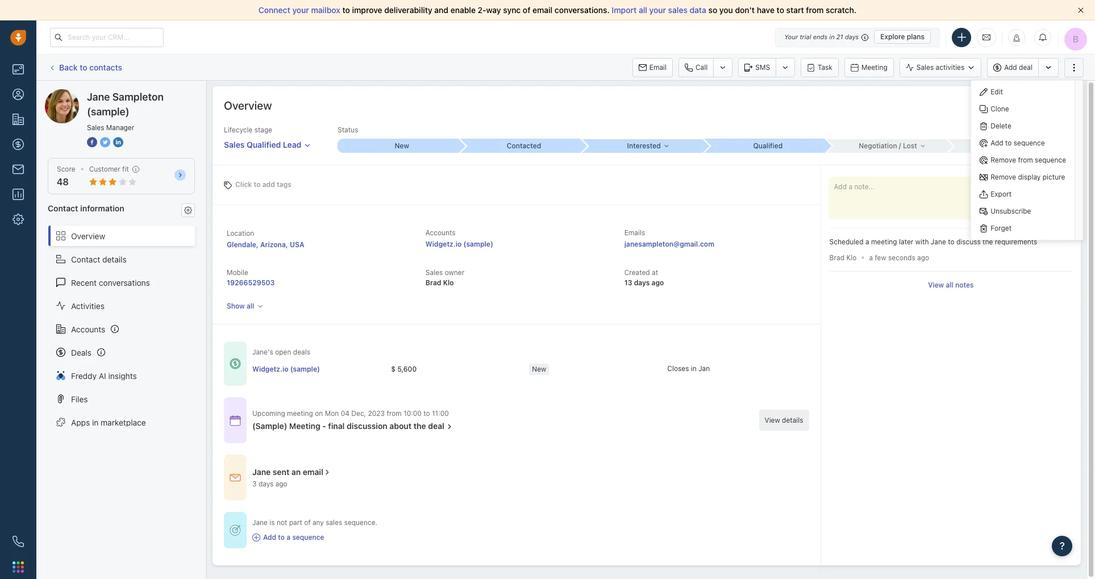 Task type: locate. For each thing, give the bounding box(es) containing it.
jane for jane sampleton (sample) sales manager
[[87, 91, 110, 103]]

new
[[395, 142, 409, 150], [532, 365, 547, 373]]

contact down 48
[[48, 204, 78, 213]]

1 vertical spatial days
[[634, 279, 650, 287]]

0 horizontal spatial from
[[387, 410, 402, 418]]

upcoming
[[252, 410, 285, 418]]

0 vertical spatial add
[[1005, 63, 1018, 72]]

ends
[[813, 33, 828, 40]]

0 vertical spatial ago
[[918, 254, 930, 262]]

add deal
[[1005, 63, 1033, 72]]

ago down sent
[[276, 480, 287, 488]]

apps
[[71, 418, 90, 427]]

accounts
[[426, 229, 456, 237], [71, 324, 105, 334]]

1 horizontal spatial days
[[634, 279, 650, 287]]

/ left lost
[[899, 141, 901, 150]]

3 container_wx8msf4aqz5i3rn1 image from the top
[[230, 525, 241, 536]]

in right "apps" on the bottom left
[[92, 418, 99, 427]]

1 vertical spatial widgetz.io
[[252, 365, 289, 373]]

your right import
[[650, 5, 666, 15]]

jane right with
[[931, 238, 946, 246]]

add to sequence
[[991, 139, 1045, 147]]

1 horizontal spatial overview
[[224, 99, 272, 112]]

in
[[830, 33, 835, 40], [691, 364, 697, 373], [92, 418, 99, 427]]

contact for contact information
[[48, 204, 78, 213]]

widgetz.io (sample) link down open
[[252, 364, 320, 374]]

a left 'few'
[[870, 254, 873, 262]]

customer fit
[[89, 165, 129, 173]]

sales
[[668, 5, 688, 15], [326, 519, 342, 527]]

1 horizontal spatial ago
[[652, 279, 664, 287]]

won / churned link
[[948, 139, 1070, 153]]

0 vertical spatial overview
[[224, 99, 272, 112]]

widgetz.io down jane's
[[252, 365, 289, 373]]

sales for sales qualified lead
[[224, 140, 245, 150]]

meeting down explore
[[862, 63, 888, 71]]

customer
[[89, 165, 120, 173]]

jane down the back
[[68, 89, 85, 98]]

sequence down jane is not part of any sales sequence.
[[292, 533, 324, 542]]

deal
[[1019, 63, 1033, 72], [428, 422, 445, 431]]

1 vertical spatial view
[[765, 416, 780, 425]]

negotiation / lost
[[859, 141, 917, 150]]

ago down with
[[918, 254, 930, 262]]

1 horizontal spatial add
[[991, 139, 1004, 147]]

1 horizontal spatial deal
[[1019, 63, 1033, 72]]

-
[[322, 422, 326, 431]]

0 horizontal spatial klo
[[443, 279, 454, 287]]

(sample) for jane sampleton (sample)
[[129, 89, 161, 98]]

accounts for accounts widgetz.io (sample)
[[426, 229, 456, 237]]

0 horizontal spatial your
[[292, 5, 309, 15]]

1 vertical spatial container_wx8msf4aqz5i3rn1 image
[[230, 472, 241, 484]]

widgetz.io (sample) link up owner
[[426, 240, 493, 249]]

widgetz.io (sample)
[[252, 365, 320, 373]]

0 vertical spatial remove
[[991, 156, 1017, 164]]

2 vertical spatial add
[[263, 533, 276, 542]]

unsubscribe
[[991, 207, 1032, 215]]

1 vertical spatial of
[[304, 519, 311, 527]]

13
[[625, 279, 632, 287]]

2 vertical spatial all
[[247, 302, 254, 310]]

in left jan
[[691, 364, 697, 373]]

meeting left on
[[287, 410, 313, 418]]

call button
[[679, 58, 714, 77]]

freddy
[[71, 371, 97, 381]]

lost
[[903, 141, 917, 150]]

0 vertical spatial widgetz.io (sample) link
[[426, 240, 493, 249]]

jane sampleton (sample) sales manager
[[87, 91, 164, 132]]

deal down what's new icon
[[1019, 63, 1033, 72]]

any
[[313, 519, 324, 527]]

phone element
[[7, 530, 30, 553]]

/ right won
[[1002, 141, 1005, 150]]

0 horizontal spatial details
[[102, 254, 127, 264]]

apps in marketplace
[[71, 418, 146, 427]]

days down created
[[634, 279, 650, 287]]

email right an
[[303, 467, 323, 477]]

seconds
[[889, 254, 916, 262]]

1 horizontal spatial qualified
[[754, 142, 783, 150]]

explore plans link
[[875, 30, 931, 44]]

/ for lost
[[899, 141, 901, 150]]

$
[[391, 365, 396, 373]]

1 vertical spatial brad
[[426, 279, 441, 287]]

new inside new link
[[395, 142, 409, 150]]

jan
[[699, 364, 710, 373]]

sales inside jane sampleton (sample) sales manager
[[87, 123, 104, 132]]

1 vertical spatial email
[[303, 467, 323, 477]]

2023
[[368, 410, 385, 418]]

to
[[343, 5, 350, 15], [777, 5, 785, 15], [80, 62, 87, 72], [1006, 139, 1012, 147], [254, 180, 261, 188], [948, 238, 955, 246], [424, 410, 430, 418], [278, 533, 285, 542]]

accounts for accounts
[[71, 324, 105, 334]]

1 horizontal spatial your
[[650, 5, 666, 15]]

sales inside sales qualified lead link
[[224, 140, 245, 150]]

0 horizontal spatial view
[[765, 416, 780, 425]]

from
[[806, 5, 824, 15], [1019, 156, 1033, 164], [387, 410, 402, 418]]

0 horizontal spatial meeting
[[289, 422, 320, 431]]

notes
[[956, 281, 974, 290]]

call
[[696, 63, 708, 71]]

linkedin circled image
[[113, 136, 123, 148]]

add down what's new icon
[[1005, 63, 1018, 72]]

from up about
[[387, 410, 402, 418]]

2 horizontal spatial from
[[1019, 156, 1033, 164]]

0 vertical spatial in
[[830, 33, 835, 40]]

container_wx8msf4aqz5i3rn1 image
[[230, 358, 241, 370], [446, 423, 454, 431], [323, 468, 331, 476], [252, 534, 260, 542]]

connect your mailbox to improve deliverability and enable 2-way sync of email conversations. import all your sales data so you don't have to start from scratch.
[[259, 5, 857, 15]]

container_wx8msf4aqz5i3rn1 image left is on the bottom
[[230, 525, 241, 536]]

0 horizontal spatial ago
[[276, 480, 287, 488]]

0 vertical spatial of
[[523, 5, 531, 15]]

twitter circled image
[[100, 136, 110, 148]]

jane up "3"
[[252, 467, 271, 477]]

jane inside jane sampleton (sample) sales manager
[[87, 91, 110, 103]]

of
[[523, 5, 531, 15], [304, 519, 311, 527]]

brad inside 'sales owner brad klo'
[[426, 279, 441, 287]]

1 container_wx8msf4aqz5i3rn1 image from the top
[[230, 415, 241, 426]]

sales right any on the bottom left of the page
[[326, 519, 342, 527]]

contact up recent
[[71, 254, 100, 264]]

1 horizontal spatial accounts
[[426, 229, 456, 237]]

your left mailbox
[[292, 5, 309, 15]]

overview up lifecycle stage
[[224, 99, 272, 112]]

interested link
[[582, 139, 704, 153]]

accounts inside accounts widgetz.io (sample)
[[426, 229, 456, 237]]

widgetz.io up owner
[[426, 240, 462, 249]]

1 horizontal spatial in
[[691, 364, 697, 373]]

the down forget
[[983, 238, 993, 246]]

widgetz.io inside accounts widgetz.io (sample)
[[426, 240, 462, 249]]

3
[[252, 480, 257, 488]]

container_wx8msf4aqz5i3rn1 image inside add to a sequence link
[[252, 534, 260, 542]]

0 vertical spatial new
[[395, 142, 409, 150]]

contacted
[[507, 142, 541, 150]]

in for closes in jan
[[691, 364, 697, 373]]

/ inside button
[[1002, 141, 1005, 150]]

plans
[[907, 32, 925, 41]]

days right "3"
[[259, 480, 274, 488]]

0 horizontal spatial widgetz.io (sample) link
[[252, 364, 320, 374]]

(sample) up owner
[[464, 240, 493, 249]]

2 horizontal spatial ago
[[918, 254, 930, 262]]

1 horizontal spatial the
[[983, 238, 993, 246]]

0 horizontal spatial widgetz.io
[[252, 365, 289, 373]]

view for view details
[[765, 416, 780, 425]]

qualified
[[247, 140, 281, 150], [754, 142, 783, 150]]

1 horizontal spatial /
[[1002, 141, 1005, 150]]

ago inside created at 13 days ago
[[652, 279, 664, 287]]

sales up facebook circled image
[[87, 123, 104, 132]]

/ inside button
[[899, 141, 901, 150]]

1 horizontal spatial klo
[[847, 253, 857, 262]]

sales activities button
[[900, 58, 988, 77], [900, 58, 982, 77]]

1 vertical spatial klo
[[443, 279, 454, 287]]

remove down won / churned link
[[991, 156, 1017, 164]]

row
[[252, 358, 806, 381]]

0 horizontal spatial days
[[259, 480, 274, 488]]

in left 21
[[830, 33, 835, 40]]

jane left is on the bottom
[[252, 519, 268, 527]]

2 vertical spatial in
[[92, 418, 99, 427]]

add for add to a sequence
[[263, 533, 276, 542]]

1 horizontal spatial meeting
[[871, 238, 898, 246]]

(sample) down jane sampleton (sample) at the top left of page
[[87, 106, 129, 118]]

jane down contacts
[[87, 91, 110, 103]]

0 vertical spatial meeting
[[871, 238, 898, 246]]

1 vertical spatial sequence
[[1035, 156, 1067, 164]]

from down churned
[[1019, 156, 1033, 164]]

information
[[80, 204, 124, 213]]

1 vertical spatial meeting
[[287, 410, 313, 418]]

container_wx8msf4aqz5i3rn1 image left upcoming
[[230, 415, 241, 426]]

contact for contact details
[[71, 254, 100, 264]]

container_wx8msf4aqz5i3rn1 image left "3"
[[230, 472, 241, 484]]

click to add tags
[[235, 180, 292, 188]]

0 vertical spatial email
[[533, 5, 553, 15]]

manager
[[106, 123, 134, 132]]

container_wx8msf4aqz5i3rn1 image left add to a sequence
[[252, 534, 260, 542]]

a right scheduled at the top of page
[[866, 238, 870, 246]]

days right 21
[[845, 33, 859, 40]]

remove up "export" on the right of page
[[991, 173, 1017, 181]]

1 vertical spatial the
[[414, 422, 426, 431]]

2 container_wx8msf4aqz5i3rn1 image from the top
[[230, 472, 241, 484]]

sales owner brad klo
[[426, 268, 465, 287]]

1 vertical spatial accounts
[[71, 324, 105, 334]]

2 / from the left
[[1002, 141, 1005, 150]]

0 vertical spatial accounts
[[426, 229, 456, 237]]

1 / from the left
[[899, 141, 901, 150]]

0 vertical spatial widgetz.io
[[426, 240, 462, 249]]

1 horizontal spatial view
[[929, 281, 944, 290]]

0 vertical spatial all
[[639, 5, 648, 15]]

view inside 'link'
[[929, 281, 944, 290]]

2 horizontal spatial add
[[1005, 63, 1018, 72]]

a down not
[[287, 533, 291, 542]]

meeting down on
[[289, 422, 320, 431]]

0 horizontal spatial deal
[[428, 422, 445, 431]]

sampleton down contacts
[[87, 89, 127, 98]]

recent
[[71, 278, 97, 287]]

2 vertical spatial container_wx8msf4aqz5i3rn1 image
[[230, 525, 241, 536]]

sequence up the remove from sequence
[[1014, 139, 1045, 147]]

overview up contact details
[[71, 231, 105, 241]]

freddy ai insights
[[71, 371, 137, 381]]

container_wx8msf4aqz5i3rn1 image left widgetz.io (sample)
[[230, 358, 241, 370]]

add
[[262, 180, 275, 188]]

sales inside 'sales owner brad klo'
[[426, 268, 443, 277]]

container_wx8msf4aqz5i3rn1 image right an
[[323, 468, 331, 476]]

2 your from the left
[[650, 5, 666, 15]]

final
[[328, 422, 345, 431]]

score
[[57, 165, 75, 173]]

an
[[292, 467, 301, 477]]

1 horizontal spatial all
[[639, 5, 648, 15]]

0 vertical spatial view
[[929, 281, 944, 290]]

view for view all notes
[[929, 281, 944, 290]]

the down 10:00
[[414, 422, 426, 431]]

/ for churned
[[1002, 141, 1005, 150]]

ago down at on the right top of page
[[652, 279, 664, 287]]

0 horizontal spatial brad
[[426, 279, 441, 287]]

sales down lifecycle
[[224, 140, 245, 150]]

sampleton inside jane sampleton (sample) sales manager
[[112, 91, 164, 103]]

0 horizontal spatial add
[[263, 533, 276, 542]]

1 vertical spatial remove
[[991, 173, 1017, 181]]

0 vertical spatial sequence
[[1014, 139, 1045, 147]]

all right import
[[639, 5, 648, 15]]

import all your sales data link
[[612, 5, 709, 15]]

sequence
[[1014, 139, 1045, 147], [1035, 156, 1067, 164], [292, 533, 324, 542]]

view all notes link
[[929, 280, 974, 290]]

(sample) inside accounts widgetz.io (sample)
[[464, 240, 493, 249]]

all right show
[[247, 302, 254, 310]]

1 vertical spatial details
[[782, 416, 804, 425]]

accounts down activities
[[71, 324, 105, 334]]

2 remove from the top
[[991, 173, 1017, 181]]

mailbox
[[311, 5, 340, 15]]

1 horizontal spatial widgetz.io (sample) link
[[426, 240, 493, 249]]

sales left owner
[[426, 268, 443, 277]]

brad
[[830, 253, 845, 262], [426, 279, 441, 287]]

import
[[612, 5, 637, 15]]

1 horizontal spatial meeting
[[862, 63, 888, 71]]

jane for jane sent an email
[[252, 467, 271, 477]]

container_wx8msf4aqz5i3rn1 image for upcoming meeting on mon 04 dec, 2023 from 10:00 to 11:00
[[230, 415, 241, 426]]

1 vertical spatial all
[[946, 281, 954, 290]]

mng settings image
[[184, 206, 192, 214]]

0 vertical spatial details
[[102, 254, 127, 264]]

0 horizontal spatial accounts
[[71, 324, 105, 334]]

0 vertical spatial the
[[983, 238, 993, 246]]

sequence for remove from sequence
[[1035, 156, 1067, 164]]

klo down owner
[[443, 279, 454, 287]]

add down delete at the right of page
[[991, 139, 1004, 147]]

2 vertical spatial sequence
[[292, 533, 324, 542]]

won
[[986, 141, 1001, 150]]

interested
[[627, 141, 661, 150]]

back to contacts
[[59, 62, 122, 72]]

0 horizontal spatial all
[[247, 302, 254, 310]]

remove from sequence
[[991, 156, 1067, 164]]

0 horizontal spatial overview
[[71, 231, 105, 241]]

overview
[[224, 99, 272, 112], [71, 231, 105, 241]]

0 horizontal spatial sales
[[326, 519, 342, 527]]

sales left activities
[[917, 63, 934, 72]]

(sample) for accounts widgetz.io (sample)
[[464, 240, 493, 249]]

meeting up 'few'
[[871, 238, 898, 246]]

about
[[390, 422, 412, 431]]

sampleton for jane sampleton (sample) sales manager
[[112, 91, 164, 103]]

add
[[1005, 63, 1018, 72], [991, 139, 1004, 147], [263, 533, 276, 542]]

details for contact details
[[102, 254, 127, 264]]

sales left the data
[[668, 5, 688, 15]]

container_wx8msf4aqz5i3rn1 image
[[230, 415, 241, 426], [230, 472, 241, 484], [230, 525, 241, 536]]

days inside created at 13 days ago
[[634, 279, 650, 287]]

1 vertical spatial deal
[[428, 422, 445, 431]]

from right start
[[806, 5, 824, 15]]

0 horizontal spatial /
[[899, 141, 901, 150]]

all inside view all notes 'link'
[[946, 281, 954, 290]]

brad down accounts widgetz.io (sample)
[[426, 279, 441, 287]]

of right sync
[[523, 5, 531, 15]]

in for apps in marketplace
[[92, 418, 99, 427]]

19266529503
[[227, 279, 275, 287]]

(sample) up manager
[[129, 89, 161, 98]]

5,600
[[398, 365, 417, 373]]

(sample) inside jane sampleton (sample) sales manager
[[87, 106, 129, 118]]

of left any on the bottom left of the page
[[304, 519, 311, 527]]

sampleton up manager
[[112, 91, 164, 103]]

email right sync
[[533, 5, 553, 15]]

1 horizontal spatial brad
[[830, 253, 845, 262]]

2-
[[478, 5, 486, 15]]

1 horizontal spatial email
[[533, 5, 553, 15]]

upcoming meeting on mon 04 dec, 2023 from 10:00 to 11:00
[[252, 410, 449, 418]]

accounts up owner
[[426, 229, 456, 237]]

brad down scheduled at the top of page
[[830, 253, 845, 262]]

sequence up picture
[[1035, 156, 1067, 164]]

jane is not part of any sales sequence.
[[252, 519, 378, 527]]

(sample)
[[129, 89, 161, 98], [87, 106, 129, 118], [464, 240, 493, 249], [290, 365, 320, 373]]

2 vertical spatial ago
[[276, 480, 287, 488]]

owner
[[445, 268, 465, 277]]

1 vertical spatial ago
[[652, 279, 664, 287]]

0 vertical spatial klo
[[847, 253, 857, 262]]

1 horizontal spatial new
[[532, 365, 547, 373]]

0 vertical spatial deal
[[1019, 63, 1033, 72]]

klo down scheduled at the top of page
[[847, 253, 857, 262]]

deal down 11:00
[[428, 422, 445, 431]]

1 vertical spatial new
[[532, 365, 547, 373]]

1 remove from the top
[[991, 156, 1017, 164]]

1 vertical spatial add
[[991, 139, 1004, 147]]

1 horizontal spatial of
[[523, 5, 531, 15]]

sampleton
[[87, 89, 127, 98], [112, 91, 164, 103]]

facebook circled image
[[87, 136, 97, 148]]

all left notes
[[946, 281, 954, 290]]

display
[[1019, 173, 1041, 181]]

add down is on the bottom
[[263, 533, 276, 542]]

email
[[650, 63, 667, 71]]

a few seconds ago
[[870, 254, 930, 262]]

add inside button
[[1005, 63, 1018, 72]]



Task type: describe. For each thing, give the bounding box(es) containing it.
sequence inside add to a sequence link
[[292, 533, 324, 542]]

19266529503 link
[[227, 279, 275, 287]]

add for add to sequence
[[991, 139, 1004, 147]]

interested button
[[582, 139, 704, 153]]

meeting inside button
[[862, 63, 888, 71]]

explore plans
[[881, 32, 925, 41]]

requirements
[[995, 238, 1038, 246]]

klo inside 'sales owner brad klo'
[[443, 279, 454, 287]]

not
[[277, 519, 287, 527]]

conversations
[[99, 278, 150, 287]]

mobile 19266529503
[[227, 268, 275, 287]]

dec,
[[352, 410, 366, 418]]

view details link
[[759, 410, 809, 431]]

on
[[315, 410, 323, 418]]

discuss
[[957, 238, 981, 246]]

add for add deal
[[1005, 63, 1018, 72]]

remove for remove display picture
[[991, 173, 1017, 181]]

0 vertical spatial brad
[[830, 253, 845, 262]]

discussion
[[347, 422, 388, 431]]

jane for jane is not part of any sales sequence.
[[252, 519, 268, 527]]

deals
[[71, 348, 92, 357]]

scheduled a meeting later with jane to discuss the requirements
[[830, 238, 1038, 246]]

0 horizontal spatial of
[[304, 519, 311, 527]]

1 vertical spatial widgetz.io (sample) link
[[252, 364, 320, 374]]

add to a sequence link
[[252, 533, 378, 543]]

qualified link
[[704, 139, 826, 153]]

(sample) for jane sampleton (sample) sales manager
[[87, 106, 129, 118]]

all for show all
[[247, 302, 254, 310]]

phone image
[[13, 536, 24, 547]]

mobile
[[227, 268, 248, 277]]

at
[[652, 268, 658, 277]]

remove display picture
[[991, 173, 1066, 181]]

freshworks switcher image
[[13, 562, 24, 573]]

view details
[[765, 416, 804, 425]]

1 vertical spatial sales
[[326, 519, 342, 527]]

add to a sequence
[[263, 533, 324, 542]]

show
[[227, 302, 245, 310]]

you
[[720, 5, 733, 15]]

close image
[[1079, 7, 1084, 13]]

contacts
[[89, 62, 122, 72]]

connect
[[259, 5, 290, 15]]

customize
[[999, 101, 1033, 110]]

contact information
[[48, 204, 124, 213]]

0 horizontal spatial meeting
[[287, 410, 313, 418]]

recent conversations
[[71, 278, 150, 287]]

1 vertical spatial from
[[1019, 156, 1033, 164]]

container_wx8msf4aqz5i3rn1 image down 11:00
[[446, 423, 454, 431]]

jane for jane sampleton (sample)
[[68, 89, 85, 98]]

48 button
[[57, 177, 69, 187]]

clone
[[991, 105, 1010, 113]]

send email image
[[983, 32, 991, 42]]

10:00
[[404, 410, 422, 418]]

overview
[[1035, 101, 1064, 110]]

start
[[787, 5, 804, 15]]

container_wx8msf4aqz5i3rn1 image for jane sent an email
[[230, 472, 241, 484]]

2 vertical spatial days
[[259, 480, 274, 488]]

email button
[[633, 58, 673, 77]]

deals
[[293, 348, 310, 357]]

sales for sales owner brad klo
[[426, 268, 443, 277]]

2 horizontal spatial in
[[830, 33, 835, 40]]

1 vertical spatial a
[[870, 254, 873, 262]]

(sample) down deals
[[290, 365, 320, 373]]

lifecycle stage
[[224, 126, 272, 134]]

sales qualified lead
[[224, 140, 302, 150]]

add deal button
[[988, 58, 1039, 77]]

location glendale, arizona, usa
[[227, 229, 304, 249]]

few
[[875, 254, 887, 262]]

part
[[289, 519, 302, 527]]

sampleton for jane sampleton (sample)
[[87, 89, 127, 98]]

1 your from the left
[[292, 5, 309, 15]]

48
[[57, 177, 69, 187]]

open
[[275, 348, 291, 357]]

04
[[341, 410, 350, 418]]

sequence for add to sequence
[[1014, 139, 1045, 147]]

emails
[[625, 229, 645, 237]]

0 vertical spatial from
[[806, 5, 824, 15]]

have
[[757, 5, 775, 15]]

connect your mailbox link
[[259, 5, 343, 15]]

don't
[[735, 5, 755, 15]]

0 vertical spatial sales
[[668, 5, 688, 15]]

sales for sales activities
[[917, 63, 934, 72]]

row containing closes in jan
[[252, 358, 806, 381]]

export
[[991, 190, 1012, 198]]

activities
[[71, 301, 105, 311]]

back to contacts link
[[48, 58, 123, 76]]

1 vertical spatial overview
[[71, 231, 105, 241]]

0 vertical spatial a
[[866, 238, 870, 246]]

3 days ago
[[252, 480, 287, 488]]

0 horizontal spatial the
[[414, 422, 426, 431]]

score 48
[[57, 165, 75, 187]]

task
[[818, 63, 833, 71]]

contact details
[[71, 254, 127, 264]]

with
[[916, 238, 929, 246]]

tags
[[277, 180, 292, 188]]

janesampleton@gmail.com
[[625, 240, 715, 249]]

11:00
[[432, 410, 449, 418]]

glendale,
[[227, 240, 259, 249]]

details for view details
[[782, 416, 804, 425]]

(sample) meeting - final discussion about the deal
[[252, 422, 445, 431]]

jane sent an email
[[252, 467, 323, 477]]

churned
[[1006, 141, 1035, 150]]

fit
[[122, 165, 129, 173]]

0 horizontal spatial email
[[303, 467, 323, 477]]

what's new image
[[1013, 34, 1021, 42]]

created
[[625, 268, 650, 277]]

2 vertical spatial a
[[287, 533, 291, 542]]

your
[[785, 33, 798, 40]]

lead
[[283, 140, 302, 150]]

janesampleton@gmail.com link
[[625, 239, 715, 250]]

all for view all notes
[[946, 281, 954, 290]]

0 horizontal spatial qualified
[[247, 140, 281, 150]]

and
[[435, 5, 449, 15]]

meeting button
[[845, 58, 894, 77]]

deal inside button
[[1019, 63, 1033, 72]]

Search your CRM... text field
[[50, 28, 164, 47]]

improve
[[352, 5, 382, 15]]

brad klo
[[830, 253, 857, 262]]

scheduled
[[830, 238, 864, 246]]

glendale, arizona, usa link
[[227, 240, 304, 249]]

contacted link
[[460, 139, 582, 153]]

activities
[[936, 63, 965, 72]]

marketplace
[[101, 418, 146, 427]]

accounts widgetz.io (sample)
[[426, 229, 493, 249]]

conversations.
[[555, 5, 610, 15]]

remove for remove from sequence
[[991, 156, 1017, 164]]

2 horizontal spatial days
[[845, 33, 859, 40]]

deliverability
[[384, 5, 433, 15]]

sequence.
[[344, 519, 378, 527]]



Task type: vqa. For each thing, say whether or not it's contained in the screenshot.
'this'
no



